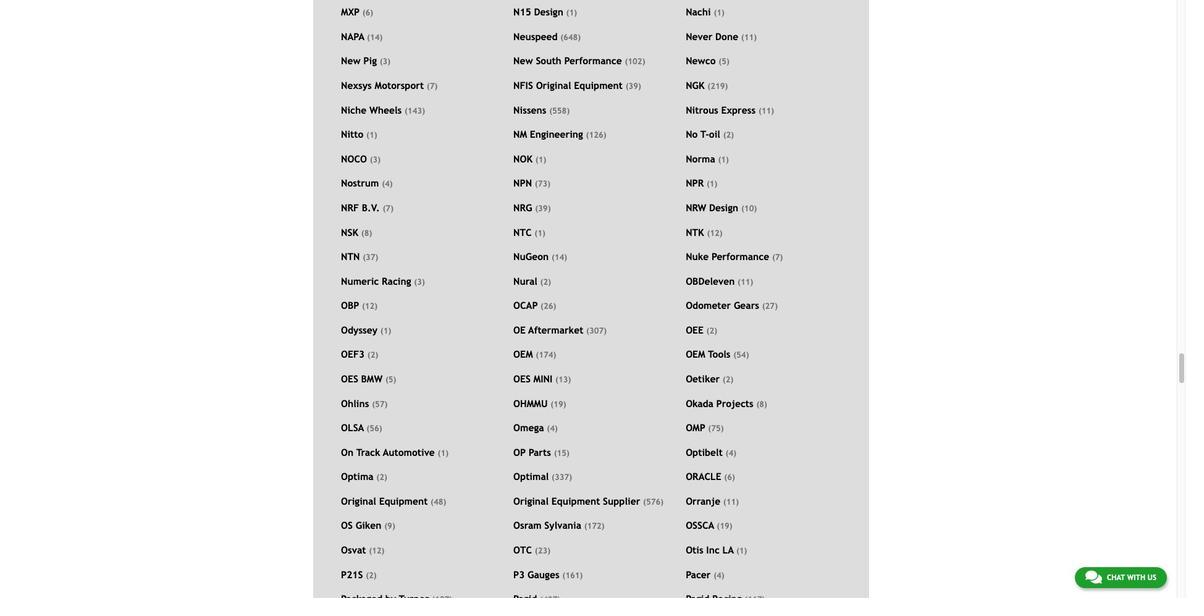 Task type: describe. For each thing, give the bounding box(es) containing it.
ngk (219)
[[686, 80, 728, 91]]

(11) inside 'orranje (11)'
[[724, 497, 739, 507]]

(8) inside okada projects (8)
[[757, 400, 768, 409]]

oes mini (13)
[[514, 373, 571, 384]]

olsa
[[341, 422, 364, 433]]

(11) inside never done (11)
[[742, 33, 757, 42]]

original for original equipment supplier
[[514, 496, 549, 507]]

oef3
[[341, 349, 365, 360]]

ntc
[[514, 227, 532, 238]]

chat
[[1108, 574, 1126, 582]]

never
[[686, 31, 713, 42]]

design for n15
[[534, 6, 564, 18]]

oes for oes bmw
[[341, 373, 358, 384]]

(6) for mxp
[[363, 8, 373, 18]]

(8) inside nsk (8)
[[361, 228, 372, 238]]

nrg (39)
[[514, 202, 551, 213]]

nexsys motorsport (7)
[[341, 80, 438, 91]]

nm engineering (126)
[[514, 129, 607, 140]]

op
[[514, 447, 526, 458]]

nostrum (4)
[[341, 178, 393, 189]]

on
[[341, 447, 354, 458]]

(1) inside otis inc la (1)
[[737, 546, 748, 556]]

inc
[[707, 545, 720, 556]]

(2) for p21s
[[366, 571, 377, 580]]

(2) inside no t-oil (2)
[[724, 131, 734, 140]]

osram
[[514, 520, 542, 531]]

la
[[723, 545, 734, 556]]

osvat
[[341, 545, 366, 556]]

(337)
[[552, 473, 572, 482]]

(12) for ntk
[[707, 228, 723, 238]]

(11) inside nitrous express (11)
[[759, 106, 775, 115]]

omp (75)
[[686, 422, 724, 433]]

oes for oes mini
[[514, 373, 531, 384]]

optibelt (4)
[[686, 447, 737, 458]]

(2) for oetiker
[[723, 375, 734, 384]]

(161)
[[563, 571, 583, 580]]

original down south on the top
[[536, 80, 571, 91]]

obdeleven
[[686, 275, 735, 287]]

done
[[716, 31, 739, 42]]

chat with us
[[1108, 574, 1157, 582]]

p3 gauges (161)
[[514, 569, 583, 580]]

(1) for norma
[[719, 155, 729, 164]]

ossca (19)
[[686, 520, 733, 531]]

motorsport
[[375, 80, 424, 91]]

pig
[[364, 55, 377, 66]]

nuke
[[686, 251, 709, 262]]

(126)
[[586, 131, 607, 140]]

n15 design (1)
[[514, 6, 577, 18]]

(2) for nural
[[541, 277, 551, 287]]

original for original equipment
[[341, 496, 376, 507]]

parts
[[529, 447, 551, 458]]

(7) for nuke performance
[[773, 253, 783, 262]]

ntk
[[686, 227, 704, 238]]

odyssey
[[341, 324, 378, 336]]

oem (174)
[[514, 349, 556, 360]]

numeric
[[341, 275, 379, 287]]

oef3 (2)
[[341, 349, 378, 360]]

omega (4)
[[514, 422, 558, 433]]

nfis original equipment (39)
[[514, 80, 642, 91]]

mxp (6)
[[341, 6, 373, 18]]

oee
[[686, 324, 704, 336]]

b.v.
[[362, 202, 380, 213]]

(1) for nok
[[536, 155, 547, 164]]

(648)
[[561, 33, 581, 42]]

(4) for omega
[[547, 424, 558, 433]]

os giken (9)
[[341, 520, 395, 531]]

(4) for pacer
[[714, 571, 725, 580]]

gears
[[734, 300, 760, 311]]

(219)
[[708, 82, 728, 91]]

okada
[[686, 398, 714, 409]]

npn
[[514, 178, 532, 189]]

oetiker (2)
[[686, 373, 734, 384]]

(11) inside obdeleven (11)
[[738, 277, 754, 287]]

ntn
[[341, 251, 360, 262]]

(7) for nrf b.v.
[[383, 204, 394, 213]]

(6) for oracle
[[725, 473, 735, 482]]

nissens
[[514, 104, 547, 115]]

(1) for nitto
[[367, 131, 377, 140]]

(15)
[[554, 449, 570, 458]]

no t-oil (2)
[[686, 129, 734, 140]]

oetiker
[[686, 373, 720, 384]]

projects
[[717, 398, 754, 409]]

new for new pig
[[341, 55, 361, 66]]

(174)
[[536, 351, 556, 360]]

otc (23)
[[514, 545, 551, 556]]

(1) for nachi
[[714, 8, 725, 18]]

sylvania
[[545, 520, 582, 531]]

npr
[[686, 178, 704, 189]]

(39) inside 'nfis original equipment (39)'
[[626, 82, 642, 91]]

(102)
[[625, 57, 646, 66]]

track
[[357, 447, 380, 458]]

nostrum
[[341, 178, 379, 189]]

comments image
[[1086, 570, 1103, 585]]

(2) for optima
[[377, 473, 387, 482]]

(48)
[[431, 497, 446, 507]]

npn (73)
[[514, 178, 551, 189]]

ntc (1)
[[514, 227, 546, 238]]

(576)
[[643, 497, 664, 507]]

design for nrw
[[709, 202, 739, 213]]

new pig (3)
[[341, 55, 391, 66]]

bmw
[[361, 373, 383, 384]]

(56)
[[367, 424, 382, 433]]

olsa (56)
[[341, 422, 382, 433]]

nitto
[[341, 129, 364, 140]]

ocap
[[514, 300, 538, 311]]

nuke performance (7)
[[686, 251, 783, 262]]

oe
[[514, 324, 526, 336]]

ntn (37)
[[341, 251, 379, 262]]

racing
[[382, 275, 411, 287]]

(13)
[[556, 375, 571, 384]]

obdeleven (11)
[[686, 275, 754, 287]]

(1) for npr
[[707, 179, 718, 189]]

1 horizontal spatial performance
[[712, 251, 770, 262]]

odyssey (1)
[[341, 324, 391, 336]]

oem for oem tools
[[686, 349, 706, 360]]



Task type: locate. For each thing, give the bounding box(es) containing it.
0 horizontal spatial (14)
[[367, 33, 383, 42]]

(7) right motorsport
[[427, 82, 438, 91]]

optima (2)
[[341, 471, 387, 482]]

(3) inside noco (3)
[[370, 155, 381, 164]]

noco (3)
[[341, 153, 381, 164]]

(3) right noco
[[370, 155, 381, 164]]

(39) inside nrg (39)
[[535, 204, 551, 213]]

1 vertical spatial (8)
[[757, 400, 768, 409]]

2 vertical spatial (3)
[[414, 277, 425, 287]]

1 oes from the left
[[341, 373, 358, 384]]

(19) inside ossca (19)
[[717, 522, 733, 531]]

nrf b.v. (7)
[[341, 202, 394, 213]]

ngk
[[686, 80, 705, 91]]

(1) inside npr (1)
[[707, 179, 718, 189]]

(1) inside ntc (1)
[[535, 228, 546, 238]]

(1) right ntc at the left of page
[[535, 228, 546, 238]]

(2) inside oef3 (2)
[[368, 351, 378, 360]]

(4) right nostrum
[[382, 179, 393, 189]]

(12) for obp
[[362, 302, 378, 311]]

(3) inside the numeric racing (3)
[[414, 277, 425, 287]]

p3
[[514, 569, 525, 580]]

niche
[[341, 104, 367, 115]]

(2) inside p21s (2)
[[366, 571, 377, 580]]

(19) up la at the right of the page
[[717, 522, 733, 531]]

(7) up (27)
[[773, 253, 783, 262]]

(6) right the mxp
[[363, 8, 373, 18]]

0 vertical spatial (14)
[[367, 33, 383, 42]]

0 vertical spatial (39)
[[626, 82, 642, 91]]

(1) right "odyssey" in the left bottom of the page
[[381, 326, 391, 336]]

tools
[[708, 349, 731, 360]]

0 horizontal spatial performance
[[565, 55, 622, 66]]

nitrous
[[686, 104, 719, 115]]

(1) for ntc
[[535, 228, 546, 238]]

ocap (26)
[[514, 300, 556, 311]]

(8) right nsk
[[361, 228, 372, 238]]

nural (2)
[[514, 275, 551, 287]]

0 horizontal spatial oem
[[514, 349, 533, 360]]

(54)
[[734, 351, 749, 360]]

(11) right done
[[742, 33, 757, 42]]

performance up obdeleven (11)
[[712, 251, 770, 262]]

(4) inside the optibelt (4)
[[726, 449, 737, 458]]

oem
[[514, 349, 533, 360], [686, 349, 706, 360]]

(10)
[[742, 204, 757, 213]]

(2)
[[724, 131, 734, 140], [541, 277, 551, 287], [707, 326, 718, 336], [368, 351, 378, 360], [723, 375, 734, 384], [377, 473, 387, 482], [366, 571, 377, 580]]

(4) right optibelt
[[726, 449, 737, 458]]

original equipment supplier (576)
[[514, 496, 664, 507]]

(14) for nugeon
[[552, 253, 568, 262]]

(1) inside 'odyssey (1)'
[[381, 326, 391, 336]]

equipment down new south performance (102)
[[574, 80, 623, 91]]

(4) inside omega (4)
[[547, 424, 558, 433]]

(1) inside nachi (1)
[[714, 8, 725, 18]]

1 vertical spatial (39)
[[535, 204, 551, 213]]

p21s
[[341, 569, 363, 580]]

(2) inside optima (2)
[[377, 473, 387, 482]]

(6) inside oracle (6)
[[725, 473, 735, 482]]

(12) right ntk
[[707, 228, 723, 238]]

(4) inside pacer (4)
[[714, 571, 725, 580]]

new for new south performance
[[514, 55, 533, 66]]

aftermarket
[[529, 324, 584, 336]]

new up nfis
[[514, 55, 533, 66]]

0 vertical spatial (6)
[[363, 8, 373, 18]]

(1) inside nitto (1)
[[367, 131, 377, 140]]

mxp
[[341, 6, 360, 18]]

performance up 'nfis original equipment (39)'
[[565, 55, 622, 66]]

(7) for nexsys motorsport
[[427, 82, 438, 91]]

(2) for oef3
[[368, 351, 378, 360]]

1 vertical spatial (14)
[[552, 253, 568, 262]]

nrg
[[514, 202, 532, 213]]

omp
[[686, 422, 706, 433]]

oracle
[[686, 471, 722, 482]]

(39) right "nrg"
[[535, 204, 551, 213]]

(19) inside the ohmmu (19)
[[551, 400, 566, 409]]

nachi (1)
[[686, 6, 725, 18]]

equipment for original equipment
[[379, 496, 428, 507]]

1 vertical spatial (19)
[[717, 522, 733, 531]]

0 vertical spatial design
[[534, 6, 564, 18]]

(14) right nugeon
[[552, 253, 568, 262]]

1 horizontal spatial (5)
[[719, 57, 730, 66]]

oes bmw (5)
[[341, 373, 396, 384]]

1 horizontal spatial (39)
[[626, 82, 642, 91]]

(1) right norma
[[719, 155, 729, 164]]

1 horizontal spatial (7)
[[427, 82, 438, 91]]

(12) inside osvat (12)
[[369, 546, 385, 556]]

1 horizontal spatial design
[[709, 202, 739, 213]]

p21s (2)
[[341, 569, 377, 580]]

(307)
[[587, 326, 607, 336]]

1 horizontal spatial (6)
[[725, 473, 735, 482]]

(5) right newco
[[719, 57, 730, 66]]

0 horizontal spatial (6)
[[363, 8, 373, 18]]

nrw design (10)
[[686, 202, 757, 213]]

original down "optimal"
[[514, 496, 549, 507]]

oem for oem
[[514, 349, 533, 360]]

(11) right express
[[759, 106, 775, 115]]

(2) up okada projects (8) in the right bottom of the page
[[723, 375, 734, 384]]

(7) inside nuke performance (7)
[[773, 253, 783, 262]]

(75)
[[709, 424, 724, 433]]

new south performance (102)
[[514, 55, 646, 66]]

ntk (12)
[[686, 227, 723, 238]]

(1) right la at the right of the page
[[737, 546, 748, 556]]

(12) for osvat
[[369, 546, 385, 556]]

(2) right the p21s
[[366, 571, 377, 580]]

(12) right obp
[[362, 302, 378, 311]]

(4) inside nostrum (4)
[[382, 179, 393, 189]]

(14) right napa
[[367, 33, 383, 42]]

(1) inside the norma (1)
[[719, 155, 729, 164]]

wheels
[[370, 104, 402, 115]]

pacer (4)
[[686, 569, 725, 580]]

1 vertical spatial (6)
[[725, 473, 735, 482]]

norma (1)
[[686, 153, 729, 164]]

numeric racing (3)
[[341, 275, 425, 287]]

0 vertical spatial (3)
[[380, 57, 391, 66]]

original down optima
[[341, 496, 376, 507]]

0 vertical spatial (8)
[[361, 228, 372, 238]]

(2) right optima
[[377, 473, 387, 482]]

2 vertical spatial (7)
[[773, 253, 783, 262]]

1 vertical spatial (12)
[[362, 302, 378, 311]]

(14) inside the nugeon (14)
[[552, 253, 568, 262]]

0 horizontal spatial design
[[534, 6, 564, 18]]

0 horizontal spatial (7)
[[383, 204, 394, 213]]

0 vertical spatial (19)
[[551, 400, 566, 409]]

(5) inside newco (5)
[[719, 57, 730, 66]]

0 horizontal spatial oes
[[341, 373, 358, 384]]

0 horizontal spatial (19)
[[551, 400, 566, 409]]

1 vertical spatial (5)
[[386, 375, 396, 384]]

1 vertical spatial (7)
[[383, 204, 394, 213]]

nrw
[[686, 202, 707, 213]]

otis
[[686, 545, 704, 556]]

chat with us link
[[1075, 567, 1168, 588]]

ohmmu
[[514, 398, 548, 409]]

(4) for nostrum
[[382, 179, 393, 189]]

0 horizontal spatial (8)
[[361, 228, 372, 238]]

giken
[[356, 520, 382, 531]]

1 horizontal spatial oem
[[686, 349, 706, 360]]

(2) right oef3 on the bottom left of page
[[368, 351, 378, 360]]

equipment up (9)
[[379, 496, 428, 507]]

engineering
[[530, 129, 583, 140]]

0 horizontal spatial (5)
[[386, 375, 396, 384]]

(14) inside napa (14)
[[367, 33, 383, 42]]

1 horizontal spatial new
[[514, 55, 533, 66]]

1 vertical spatial design
[[709, 202, 739, 213]]

(143)
[[405, 106, 425, 115]]

0 horizontal spatial new
[[341, 55, 361, 66]]

2 oem from the left
[[686, 349, 706, 360]]

(12) right osvat
[[369, 546, 385, 556]]

(14) for napa
[[367, 33, 383, 42]]

(4) right pacer
[[714, 571, 725, 580]]

(12) inside ntk (12)
[[707, 228, 723, 238]]

(7) right b.v.
[[383, 204, 394, 213]]

oes left mini
[[514, 373, 531, 384]]

(2) inside oetiker (2)
[[723, 375, 734, 384]]

(2) inside the nural (2)
[[541, 277, 551, 287]]

(1) inside on track automotive (1)
[[438, 449, 449, 458]]

equipment
[[574, 80, 623, 91], [379, 496, 428, 507], [552, 496, 600, 507]]

2 new from the left
[[514, 55, 533, 66]]

(6) inside mxp (6)
[[363, 8, 373, 18]]

(1) right npr
[[707, 179, 718, 189]]

(5) inside the oes bmw (5)
[[386, 375, 396, 384]]

optimal
[[514, 471, 549, 482]]

new left pig
[[341, 55, 361, 66]]

(2) right nural
[[541, 277, 551, 287]]

(2) right oee
[[707, 326, 718, 336]]

osvat (12)
[[341, 545, 385, 556]]

(4) right omega
[[547, 424, 558, 433]]

1 new from the left
[[341, 55, 361, 66]]

0 vertical spatial (7)
[[427, 82, 438, 91]]

mini
[[534, 373, 553, 384]]

(2) for oee
[[707, 326, 718, 336]]

1 oem from the left
[[514, 349, 533, 360]]

(14)
[[367, 33, 383, 42], [552, 253, 568, 262]]

equipment for original equipment supplier
[[552, 496, 600, 507]]

0 horizontal spatial (39)
[[535, 204, 551, 213]]

(3) for racing
[[414, 277, 425, 287]]

1 horizontal spatial (14)
[[552, 253, 568, 262]]

(19) for ossca
[[717, 522, 733, 531]]

equipment down the (337)
[[552, 496, 600, 507]]

(558)
[[550, 106, 570, 115]]

(11)
[[742, 33, 757, 42], [759, 106, 775, 115], [738, 277, 754, 287], [724, 497, 739, 507]]

(1) inside nok (1)
[[536, 155, 547, 164]]

nsk
[[341, 227, 359, 238]]

(11) up gears
[[738, 277, 754, 287]]

(12) inside obp (12)
[[362, 302, 378, 311]]

(3) inside new pig (3)
[[380, 57, 391, 66]]

(19) down (13)
[[551, 400, 566, 409]]

oem left 'tools'
[[686, 349, 706, 360]]

0 vertical spatial (5)
[[719, 57, 730, 66]]

neuspeed
[[514, 31, 558, 42]]

(1) inside n15 design (1)
[[567, 8, 577, 18]]

nok (1)
[[514, 153, 547, 164]]

(1) right automotive
[[438, 449, 449, 458]]

nural
[[514, 275, 538, 287]]

1 vertical spatial performance
[[712, 251, 770, 262]]

os
[[341, 520, 353, 531]]

oe aftermarket (307)
[[514, 324, 607, 336]]

(6) right oracle
[[725, 473, 735, 482]]

(2) inside "oee (2)"
[[707, 326, 718, 336]]

never done (11)
[[686, 31, 757, 42]]

npr (1)
[[686, 178, 718, 189]]

optima
[[341, 471, 374, 482]]

(1) up (648)
[[567, 8, 577, 18]]

(11) right orranje
[[724, 497, 739, 507]]

(3) right 'racing'
[[414, 277, 425, 287]]

(7)
[[427, 82, 438, 91], [383, 204, 394, 213], [773, 253, 783, 262]]

(1) right nok
[[536, 155, 547, 164]]

(2) right oil
[[724, 131, 734, 140]]

1 vertical spatial (3)
[[370, 155, 381, 164]]

newco
[[686, 55, 716, 66]]

oem tools (54)
[[686, 349, 749, 360]]

oes left bmw
[[341, 373, 358, 384]]

(7) inside nrf b.v. (7)
[[383, 204, 394, 213]]

(39) down (102)
[[626, 82, 642, 91]]

1 horizontal spatial (8)
[[757, 400, 768, 409]]

niche wheels (143)
[[341, 104, 425, 115]]

(5) right bmw
[[386, 375, 396, 384]]

(19) for ohmmu
[[551, 400, 566, 409]]

new
[[341, 55, 361, 66], [514, 55, 533, 66]]

(7) inside nexsys motorsport (7)
[[427, 82, 438, 91]]

(3) for pig
[[380, 57, 391, 66]]

nitto (1)
[[341, 129, 377, 140]]

orranje (11)
[[686, 496, 739, 507]]

(1) right the nitto
[[367, 131, 377, 140]]

oee (2)
[[686, 324, 718, 336]]

1 horizontal spatial (19)
[[717, 522, 733, 531]]

(1) right nachi
[[714, 8, 725, 18]]

(4) for optibelt
[[726, 449, 737, 458]]

supplier
[[603, 496, 641, 507]]

nok
[[514, 153, 533, 164]]

(1) for odyssey
[[381, 326, 391, 336]]

design
[[534, 6, 564, 18], [709, 202, 739, 213]]

2 vertical spatial (12)
[[369, 546, 385, 556]]

0 vertical spatial (12)
[[707, 228, 723, 238]]

2 oes from the left
[[514, 373, 531, 384]]

oem left (174)
[[514, 349, 533, 360]]

(8) right projects
[[757, 400, 768, 409]]

design up the neuspeed (648)
[[534, 6, 564, 18]]

(3) right pig
[[380, 57, 391, 66]]

2 horizontal spatial (7)
[[773, 253, 783, 262]]

design left (10)
[[709, 202, 739, 213]]

(3)
[[380, 57, 391, 66], [370, 155, 381, 164], [414, 277, 425, 287]]

(26)
[[541, 302, 556, 311]]

1 horizontal spatial oes
[[514, 373, 531, 384]]

original equipment (48)
[[341, 496, 446, 507]]

nugeon (14)
[[514, 251, 568, 262]]

(37)
[[363, 253, 379, 262]]

0 vertical spatial performance
[[565, 55, 622, 66]]

nexsys
[[341, 80, 372, 91]]



Task type: vqa. For each thing, say whether or not it's contained in the screenshot.


